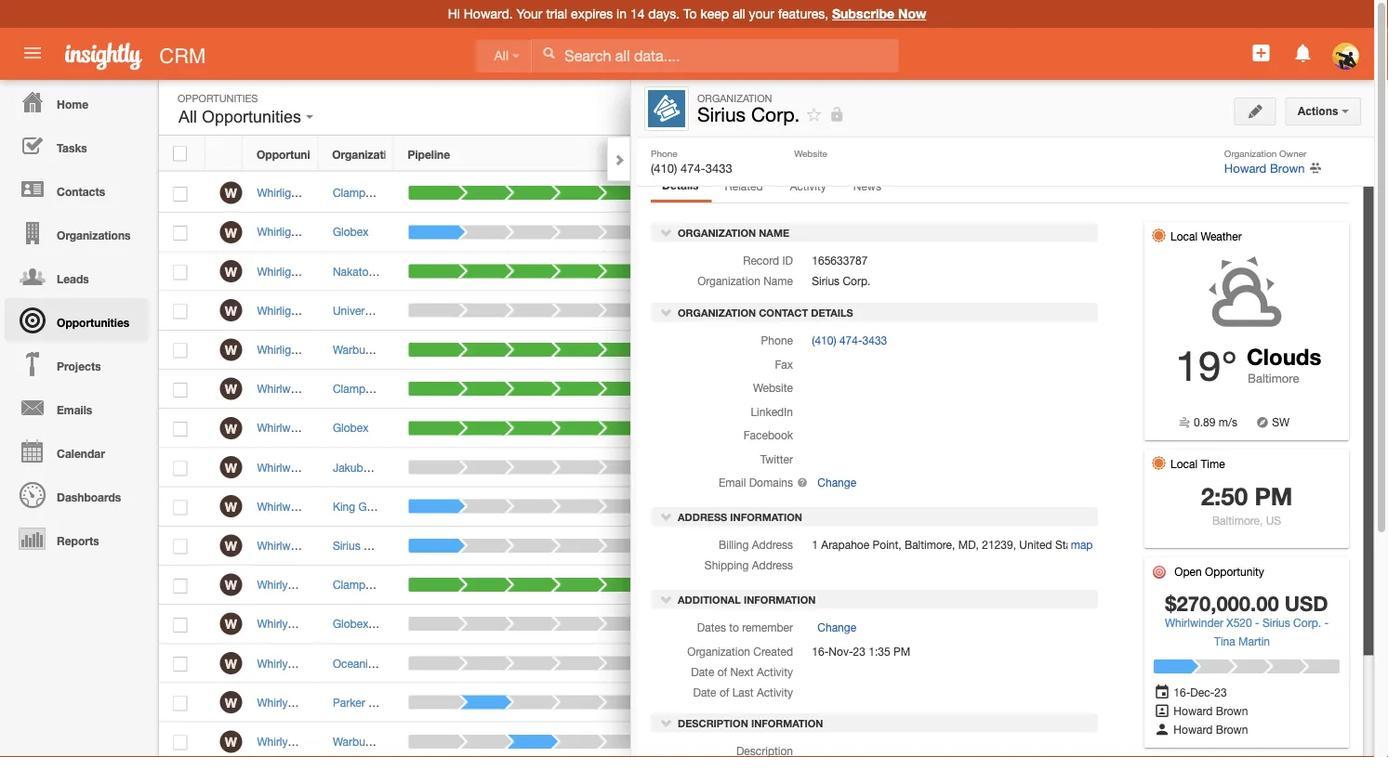 Task type: describe. For each thing, give the bounding box(es) containing it.
phone (410) 474-3433
[[651, 148, 732, 175]]

6 w row from the top
[[159, 370, 1090, 409]]

globex, spain link
[[333, 618, 403, 631]]

lee for whirlwinder x520 - globex - albert lee
[[434, 422, 452, 435]]

sample_data link
[[1120, 322, 1181, 341]]

usd for usd $‎120,000.00
[[935, 736, 958, 749]]

14 w row from the top
[[159, 684, 1090, 723]]

2 vertical spatial sirius corp.
[[333, 539, 391, 552]]

15- for howard brown usd $‎180,000.00
[[734, 226, 751, 239]]

follow image for whirlybird g550 - clampett oil and gas corp. - katherine warren
[[1011, 577, 1029, 595]]

created
[[753, 645, 793, 658]]

w link for whirligig g990 - clampett oil and gas, singapore - aaron lang
[[220, 182, 242, 204]]

tasks
[[57, 141, 87, 154]]

0 horizontal spatial import
[[1118, 195, 1151, 208]]

your
[[749, 6, 774, 21]]

5 w row from the top
[[159, 331, 1090, 370]]

0 vertical spatial website
[[794, 148, 827, 159]]

usd for usd $‎380,000.00
[[935, 500, 958, 513]]

mills for whirlybird g550 - warbucks industries - roger mills
[[493, 736, 516, 749]]

roger for whirlybird g550 - warbucks industries - roger mills
[[460, 736, 490, 749]]

globex link for x520
[[333, 422, 369, 435]]

g550 for globex, spain
[[310, 618, 337, 631]]

opportunities for import opportunities
[[1154, 195, 1221, 208]]

reports
[[57, 535, 99, 548]]

15-nov-23 cell for howard brown usd $‎380,000.00
[[720, 488, 845, 527]]

related
[[725, 179, 763, 192]]

23 left "1:35"
[[853, 645, 866, 658]]

0 vertical spatial whirlwinder x520 - sirius corp. - tina martin link
[[257, 539, 489, 552]]

whirlwinder x520 - sirius corp. - tina martin
[[257, 539, 480, 552]]

corp. inside $270,000.00 usd whirlwinder x520 - sirius corp. - tina martin
[[1293, 616, 1321, 629]]

whirlwinder inside $270,000.00 usd whirlwinder x520 - sirius corp. - tina martin
[[1165, 616, 1224, 629]]

oliver
[[510, 304, 538, 317]]

whirligig g990 - globex - albert lee link
[[257, 226, 447, 239]]

sirius down 165633787
[[812, 274, 840, 287]]

whirlybird g550 - parker and company - lisa parker link
[[257, 696, 529, 709]]

jakubowski llc
[[333, 461, 415, 474]]

chevron right image
[[613, 153, 626, 166]]

0 vertical spatial name
[[759, 227, 789, 239]]

$‎480,000.00
[[961, 579, 1024, 592]]

1 vertical spatial name
[[763, 274, 793, 287]]

23 for whirligig g990 - warbucks industries - roger mills
[[775, 343, 787, 356]]

whirligig g990 - clampett oil and gas, singapore - aaron lang link
[[257, 186, 582, 199]]

sirius down whirlwinder x520 - king group - chris chen
[[355, 539, 382, 552]]

howard brown link for whirlybird g550 - clampett oil and gas corp. - katherine warren
[[859, 579, 934, 592]]

keep
[[700, 6, 729, 21]]

1 university from the left
[[333, 304, 382, 317]]

jakubowski llc link
[[333, 461, 415, 474]]

14
[[630, 6, 645, 21]]

11 w row from the top
[[159, 566, 1090, 605]]

1 horizontal spatial import
[[1174, 271, 1207, 284]]

g990 for warbucks industries
[[303, 343, 330, 356]]

0 horizontal spatial your
[[516, 6, 543, 21]]

parker and company link
[[333, 696, 439, 709]]

id
[[782, 254, 793, 267]]

nov- for whirlwinder x520 - king group - chris chen
[[751, 500, 775, 513]]

2 university from the left
[[341, 304, 390, 317]]

organization down dates
[[687, 645, 750, 658]]

organization left owner
[[1224, 148, 1277, 159]]

contacts link
[[5, 167, 149, 211]]

clampett oil and gas, uk link
[[333, 383, 462, 396]]

23 right forecast close date image
[[1215, 686, 1227, 699]]

whirligig for whirligig g990 - nakatomi trading corp. - samantha wright
[[257, 265, 300, 278]]

0 vertical spatial date
[[816, 148, 841, 161]]

howard brown usd $‎300,000.00
[[859, 186, 1024, 199]]

whirlybird g550 - clampett oil and gas corp. - katherine warren link
[[257, 579, 592, 592]]

16- for whirlybird g550 - parker and company - lisa parker
[[734, 696, 751, 709]]

actions
[[1298, 105, 1342, 118]]

usd $‎480,000.00 cell
[[921, 566, 1024, 605]]

1 northumbria from the left
[[398, 304, 460, 317]]

whirlybird g550 - warbucks industries - roger mills link
[[257, 736, 525, 749]]

baltimore
[[1248, 370, 1299, 385]]

details link
[[651, 173, 710, 199]]

new opportunity link
[[1194, 93, 1308, 121]]

follow image for whirlybird g550 - warbucks industries - roger mills
[[1011, 734, 1029, 752]]

3 column header from the left
[[996, 137, 1042, 171]]

2:50 pm baltimore, us
[[1201, 482, 1293, 527]]

albert for whirligig g990 - globex - albert lee
[[387, 226, 417, 239]]

domains
[[749, 476, 793, 489]]

whirligig g990 - nakatomi trading corp. - samantha wright link
[[257, 265, 565, 278]]

news
[[853, 179, 881, 192]]

16-nov-23 for oliver
[[734, 304, 787, 317]]

16- up opportunity tags
[[1118, 271, 1135, 284]]

pipeline
[[408, 148, 450, 161]]

23 for whirlwinder x520 - sirius corp. - tina martin
[[775, 539, 787, 552]]

recent
[[1134, 245, 1176, 257]]

opportunities up all opportunities
[[178, 92, 258, 104]]

w for whirlybird g550 - parker and company - lisa parker
[[225, 696, 237, 711]]

23- for sakda
[[734, 657, 751, 670]]

w link for whirligig g990 - globex - albert lee
[[220, 221, 242, 243]]

2 16-nov-23 from the top
[[734, 461, 787, 474]]

whirlwinder x520 - clampett oil and gas, uk - nicholas flores
[[257, 383, 571, 396]]

16- for whirligig g990 - warbucks industries - roger mills
[[734, 343, 751, 356]]

2 singapore from the left
[[454, 186, 505, 199]]

16-nov-23 import
[[1115, 271, 1207, 284]]

2 nakatomi from the left
[[341, 265, 388, 278]]

organizations link
[[5, 211, 149, 255]]

15-nov-23 for howard brown usd $‎380,000.00
[[734, 500, 787, 513]]

2 king from the left
[[355, 500, 377, 513]]

1 vertical spatial opportunity
[[1102, 295, 1176, 307]]

0 horizontal spatial baltimore,
[[905, 538, 955, 551]]

x520 inside $270,000.00 usd whirlwinder x520 - sirius corp. - tina martin
[[1227, 616, 1252, 629]]

warbucks industries link for g990
[[333, 343, 434, 356]]

facebook
[[743, 428, 793, 441]]

12 w row from the top
[[159, 605, 1090, 645]]

9 w row from the top
[[159, 488, 1090, 527]]

whirlwinder x520 - globex - albert lee link
[[257, 422, 461, 435]]

2 airlines from the left
[[392, 657, 428, 670]]

howard brown cell
[[845, 213, 934, 252]]

export opportunities and notes
[[1115, 221, 1277, 234]]

16-dec-23 for whirlwinder x520 - clampett oil and gas, uk - nicholas flores
[[734, 383, 787, 396]]

record permissions image
[[829, 103, 845, 126]]

howard brown usd $‎120,000.00
[[859, 736, 1024, 749]]

23 up opportunity tags
[[1159, 271, 1171, 284]]

1 oceanic from the left
[[333, 657, 374, 670]]

0 horizontal spatial martin
[[448, 539, 480, 552]]

1 globex, from the left
[[333, 618, 372, 631]]

dec- right forecast close date image
[[1190, 686, 1215, 699]]

sirius inside $270,000.00 usd whirlwinder x520 - sirius corp. - tina martin
[[1263, 616, 1290, 629]]

23-nov-23 cell for whirlybird g550 - globex, spain - katherine reyes
[[720, 605, 845, 645]]

16-dec-23 cell for whirligig g990 - warbucks industries - roger mills
[[720, 331, 845, 370]]

w for whirlwinder x520 - sirius corp. - tina martin
[[225, 539, 237, 554]]

1 gas from the left
[[420, 579, 440, 592]]

import opportunities
[[1115, 195, 1221, 208]]

notes
[[1248, 221, 1277, 234]]

dec- for whirlwinder x520 - clampett oil and gas, uk - nicholas flores
[[751, 383, 775, 396]]

clampett oil and gas, singapore
[[333, 186, 497, 199]]

actions button
[[1285, 98, 1361, 126]]

0 horizontal spatial details
[[662, 178, 699, 191]]

responsible user image
[[1154, 704, 1171, 717]]

all
[[733, 6, 745, 21]]

address for billing address
[[752, 538, 793, 551]]

1 vertical spatial date
[[691, 665, 714, 678]]

date of next activity date of last activity
[[691, 665, 793, 699]]

import opportunities link
[[1102, 195, 1221, 208]]

calendar
[[57, 447, 105, 460]]

description information
[[675, 718, 823, 730]]

(410) 474-3433 link
[[812, 334, 887, 347]]

1 horizontal spatial 3433
[[862, 334, 887, 347]]

1 singapore from the left
[[446, 186, 497, 199]]

15-nov-23 cell for howard brown usd $‎180,000.00
[[720, 213, 845, 252]]

whirligig g990 - globex - albert lee
[[257, 226, 438, 239]]

0 horizontal spatial website
[[753, 381, 793, 394]]

warbucks industries for g550
[[333, 736, 434, 749]]

organization down record at top
[[698, 274, 760, 287]]

w for whirligig g990 - clampett oil and gas, singapore - aaron lang
[[225, 186, 237, 201]]

howard brown link for whirligig g990 - university of northumbria - paula oliver
[[859, 304, 934, 317]]

information for dates to remember
[[744, 594, 816, 606]]

1 trading from the left
[[384, 265, 420, 278]]

16- for whirlwinder x520 - jakubowski llc - jason castillo
[[734, 461, 751, 474]]

contacts
[[57, 185, 105, 198]]

no tags
[[1120, 351, 1161, 364]]

8 w row from the top
[[159, 448, 1090, 488]]

15 w row from the top
[[159, 723, 1090, 758]]

local for local time
[[1171, 457, 1198, 470]]

row containing organization
[[159, 137, 1089, 171]]

2 w row from the top
[[159, 213, 1090, 252]]

1 airlines from the left
[[377, 657, 413, 670]]

1 jakubowski from the left
[[333, 461, 392, 474]]

change record owner image
[[1309, 160, 1322, 177]]

2 group from the left
[[380, 500, 412, 513]]

hi howard. your trial expires in 14 days. to keep all your features, subscribe now
[[448, 6, 926, 21]]

23 for whirlwinder x520 - jakubowski llc - jason castillo
[[775, 461, 787, 474]]

w for whirlwinder x520 - globex - albert lee
[[225, 421, 237, 436]]

23 for whirlybird g550 - warbucks industries - roger mills
[[775, 736, 787, 749]]

king group
[[333, 500, 390, 513]]

dec- for whirlybird g550 - clampett oil and gas corp. - katherine warren
[[751, 579, 775, 592]]

19° clouds baltimore
[[1176, 342, 1322, 390]]

sirius corp. link
[[333, 539, 391, 552]]

leads link
[[5, 255, 149, 298]]

2 globex, from the left
[[348, 618, 387, 631]]

g550 for oceanic airlines
[[310, 657, 337, 670]]

15-nov-23 for howard brown usd $‎180,000.00
[[734, 226, 787, 239]]

globex, spain
[[333, 618, 403, 631]]

shipping address
[[705, 559, 793, 572]]

organization image
[[648, 90, 685, 127]]

billing address
[[719, 538, 793, 551]]

organization created
[[687, 645, 793, 658]]

$270,000.00 usd whirlwinder x520 - sirius corp. - tina martin
[[1165, 591, 1329, 648]]

1 vertical spatial katherine
[[429, 618, 476, 631]]

16- for whirlwinder x520 - globex - albert lee
[[734, 422, 751, 435]]

16- right forecast close date image
[[1174, 686, 1190, 699]]

$270,000.00
[[1165, 591, 1279, 616]]

16- for whirlwinder x520 - sirius corp. - tina martin
[[734, 539, 751, 552]]

1 vertical spatial sirius corp.
[[812, 274, 871, 287]]

organization left contact
[[678, 306, 756, 318]]

1 company from the left
[[390, 696, 439, 709]]

usd for usd $‎480,000.00
[[935, 579, 958, 592]]

23-nov-23 cell for whirlybird g550 - oceanic airlines - mark sakda
[[720, 645, 845, 684]]

all for all
[[494, 49, 509, 63]]

hi
[[448, 6, 460, 21]]

1 horizontal spatial details
[[811, 306, 853, 318]]

show sidebar image
[[1150, 100, 1163, 113]]

nov- for whirlybird g550 - warbucks industries - roger mills
[[751, 736, 775, 749]]

1 horizontal spatial katherine
[[497, 579, 544, 592]]

dec- for whirligig g990 - warbucks industries - roger mills
[[751, 343, 775, 356]]

1 uk from the left
[[446, 383, 462, 396]]

sirius down king group 'link'
[[333, 539, 360, 552]]

13 w row from the top
[[159, 645, 1090, 684]]

Search this list... text field
[[770, 93, 979, 121]]

billing
[[719, 538, 749, 551]]

w link for whirlwinder x520 - globex - albert lee
[[220, 417, 242, 440]]

opportunity owner image
[[1154, 723, 1171, 736]]

usd $‎300,000.00 cell
[[921, 174, 1024, 213]]

tina inside the w row
[[424, 539, 445, 552]]

warbucks industries for g990
[[333, 343, 434, 356]]

chris
[[422, 500, 448, 513]]

oceanic airlines link
[[333, 657, 413, 670]]

chevron down image for organization name
[[660, 226, 673, 239]]

16-dec-23 for whirlybird g550 - clampett oil and gas corp. - katherine warren
[[734, 579, 787, 592]]

1 vertical spatial pm
[[893, 645, 910, 658]]

whirlybird for whirlybird g550 - warbucks industries - roger mills
[[257, 736, 307, 749]]

1 horizontal spatial whirlwinder x520 - sirius corp. - tina martin link
[[1165, 616, 1329, 648]]

reyes
[[479, 618, 510, 631]]

2 company from the left
[[405, 696, 454, 709]]

w link for whirlybird g550 - clampett oil and gas corp. - katherine warren
[[220, 574, 242, 596]]

10 w row from the top
[[159, 527, 1090, 566]]

whirligig g990 - warbucks industries - roger mills
[[257, 343, 509, 356]]

$‎380,000.00
[[961, 500, 1024, 513]]

16-dec-23 for whirlwinder x520 - globex - albert lee
[[734, 422, 787, 435]]

organization pipeline
[[332, 148, 450, 161]]

warbucks industries link for g550
[[333, 736, 434, 749]]

7 w row from the top
[[159, 409, 1090, 448]]

1 group from the left
[[358, 500, 390, 513]]

w link for whirlwinder x520 - king group - chris chen
[[220, 496, 242, 518]]

x520 for sirius corp.
[[319, 539, 344, 552]]

additional
[[678, 594, 741, 606]]

university of northumbria
[[333, 304, 460, 317]]

roger for whirligig g990 - warbucks industries - roger mills
[[453, 343, 483, 356]]

23 for whirligig g990 - globex - albert lee
[[775, 226, 787, 239]]

address for shipping address
[[752, 559, 793, 572]]

flores
[[541, 383, 571, 396]]

16- for whirlwinder x520 - clampett oil and gas, uk - nicholas flores
[[734, 383, 751, 396]]

3 parker from the left
[[487, 696, 520, 709]]

1 column header from the left
[[845, 137, 920, 171]]

2 spain from the left
[[390, 618, 418, 631]]

23 for whirlwinder x520 - globex - albert lee
[[775, 422, 787, 435]]

and
[[1225, 221, 1245, 234]]

lee for whirligig g990 - globex - albert lee
[[420, 226, 438, 239]]

usd for usd $‎270,000.00
[[935, 539, 958, 552]]

sw
[[1272, 416, 1290, 429]]

4 column header from the left
[[1042, 137, 1089, 171]]

opportunities inside navigation
[[57, 316, 129, 329]]

16- for whirligig g990 - university of northumbria - paula oliver
[[734, 304, 751, 317]]



Task type: vqa. For each thing, say whether or not it's contained in the screenshot.


Task type: locate. For each thing, give the bounding box(es) containing it.
name down id
[[763, 274, 793, 287]]

2 w from the top
[[225, 225, 237, 240]]

howard brown link for whirlybird g550 - warbucks industries - roger mills
[[859, 736, 934, 749]]

9 follow image from the top
[[1011, 734, 1029, 752]]

1 vertical spatial 23-
[[734, 657, 751, 670]]

1 vertical spatial martin
[[1238, 635, 1270, 648]]

10 w link from the top
[[220, 535, 242, 557]]

21-nov-23 cell
[[720, 723, 845, 758]]

spain up whirlybird g550 - oceanic airlines - mark sakda link
[[375, 618, 403, 631]]

whirlybird for whirlybird g550 - parker and company - lisa parker
[[257, 696, 307, 709]]

15 w link from the top
[[220, 731, 242, 753]]

howard brown link for whirligig g990 - nakatomi trading corp. - samantha wright
[[859, 265, 934, 278]]

whirligig g990 - university of northumbria - paula oliver link
[[257, 304, 548, 317]]

trial
[[546, 6, 567, 21]]

new
[[1206, 100, 1229, 113]]

your down export at the top
[[1102, 245, 1131, 257]]

1 vertical spatial warbucks industries
[[333, 736, 434, 749]]

nov-
[[751, 226, 775, 239], [1135, 271, 1159, 284], [751, 304, 775, 317], [751, 461, 775, 474], [751, 500, 775, 513], [751, 618, 775, 631], [829, 645, 853, 658], [751, 657, 775, 670], [751, 696, 775, 709], [751, 736, 775, 749]]

1 llc from the left
[[395, 461, 415, 474]]

1 vertical spatial change link
[[812, 618, 856, 637]]

pm up us
[[1255, 482, 1293, 510]]

nov- for whirligig g990 - university of northumbria - paula oliver
[[751, 304, 775, 317]]

23 down id
[[775, 304, 787, 317]]

2 trading from the left
[[392, 265, 428, 278]]

2 change link from the top
[[812, 618, 856, 637]]

2 warbucks industries link from the top
[[333, 736, 434, 749]]

opportunity up $270,000.00 on the right of the page
[[1205, 565, 1264, 578]]

usd inside $270,000.00 usd whirlwinder x520 - sirius corp. - tina martin
[[1285, 591, 1328, 616]]

3 follow image from the top
[[1011, 303, 1029, 320]]

1 vertical spatial 23-nov-23
[[734, 657, 787, 670]]

16-dec-23
[[734, 186, 787, 199], [734, 265, 787, 278], [734, 343, 787, 356], [734, 383, 787, 396], [734, 422, 787, 435], [734, 539, 787, 552], [734, 579, 787, 592], [1171, 686, 1227, 699]]

0 horizontal spatial katherine
[[429, 618, 476, 631]]

3 w row from the top
[[159, 252, 1090, 292]]

0 vertical spatial import
[[1118, 195, 1151, 208]]

23 up the 21-nov-23 cell
[[775, 696, 787, 709]]

nakatomi trading corp.
[[333, 265, 451, 278]]

2 uk from the left
[[468, 383, 484, 396]]

king
[[333, 500, 355, 513], [355, 500, 377, 513]]

1 vertical spatial lee
[[434, 422, 452, 435]]

forecast close date
[[733, 148, 841, 161]]

0 vertical spatial chevron down image
[[660, 305, 673, 318]]

next
[[730, 665, 754, 678]]

all down howard.
[[494, 49, 509, 63]]

2 oceanic from the left
[[348, 657, 389, 670]]

0 vertical spatial tina
[[424, 539, 445, 552]]

date up the description
[[693, 686, 716, 699]]

0 vertical spatial opportunity
[[1232, 100, 1296, 113]]

follow image for whirlwinder x520 - jakubowski llc - jason castillo
[[1011, 460, 1029, 477]]

g990 for nakatomi trading corp.
[[303, 265, 330, 278]]

474- inside phone (410) 474-3433
[[681, 161, 705, 175]]

1 vertical spatial website
[[753, 381, 793, 394]]

2 llc from the left
[[417, 461, 437, 474]]

1 horizontal spatial phone
[[761, 334, 793, 347]]

g550 for warbucks industries
[[310, 736, 337, 749]]

change link for dates to remember
[[812, 618, 856, 637]]

usd left $‎120,000.00
[[935, 736, 958, 749]]

change link right 'domains'
[[812, 473, 856, 492]]

16- for whirligig g990 - clampett oil and gas, singapore - aaron lang
[[734, 186, 751, 199]]

1 vertical spatial your
[[1102, 245, 1131, 257]]

4 w row from the top
[[159, 292, 1090, 331]]

1 horizontal spatial sirius corp.
[[697, 103, 800, 126]]

aaron
[[516, 186, 545, 199]]

3 16-nov-23 cell from the top
[[720, 684, 845, 723]]

16-dec-23 cell for whirlwinder x520 - clampett oil and gas, uk - nicholas flores
[[720, 370, 845, 409]]

23-nov-23 cell
[[720, 605, 845, 645], [720, 645, 845, 684]]

katherine up "mark"
[[429, 618, 476, 631]]

2 15-nov-23 from the top
[[734, 500, 787, 513]]

1 horizontal spatial website
[[794, 148, 827, 159]]

usd for usd $‎300,000.00
[[935, 186, 958, 199]]

your recent imports
[[1102, 245, 1226, 257]]

1 vertical spatial (410)
[[812, 334, 836, 347]]

sirius corp. up forecast
[[697, 103, 800, 126]]

2 vertical spatial date
[[693, 686, 716, 699]]

2 23-nov-23 from the top
[[734, 657, 787, 670]]

howard brown link for whirligig g990 - clampett oil and gas, singapore - aaron lang
[[859, 186, 934, 199]]

nov- down the description information
[[751, 736, 775, 749]]

projects link
[[5, 342, 149, 386]]

3 g990 from the top
[[303, 265, 330, 278]]

jakubowski
[[333, 461, 392, 474], [355, 461, 414, 474]]

to
[[683, 6, 697, 21]]

follow image
[[805, 106, 823, 124], [1011, 264, 1029, 281], [1011, 381, 1029, 399], [1011, 499, 1029, 517], [1011, 538, 1029, 556], [1011, 617, 1029, 634], [1011, 656, 1029, 674]]

0 vertical spatial activity
[[790, 179, 826, 192]]

23 left 1
[[775, 539, 787, 552]]

1 parker from the left
[[333, 696, 365, 709]]

details up (410) 474-3433
[[811, 306, 853, 318]]

import
[[1118, 195, 1151, 208], [1174, 271, 1207, 284]]

katherine
[[497, 579, 544, 592], [429, 618, 476, 631]]

clampett oil and gas corp.
[[333, 579, 471, 592]]

howard brown usd $‎180,000.00
[[859, 226, 1024, 239]]

change
[[818, 476, 856, 489], [818, 621, 856, 634]]

None checkbox
[[173, 226, 187, 241], [173, 265, 187, 280], [173, 304, 187, 319], [173, 344, 187, 359], [173, 383, 187, 398], [173, 422, 187, 437], [173, 501, 187, 515], [173, 540, 187, 555], [173, 697, 187, 712], [173, 226, 187, 241], [173, 265, 187, 280], [173, 304, 187, 319], [173, 344, 187, 359], [173, 383, 187, 398], [173, 422, 187, 437], [173, 501, 187, 515], [173, 540, 187, 555], [173, 697, 187, 712]]

g550
[[310, 579, 337, 592], [310, 618, 337, 631], [310, 657, 337, 670], [310, 696, 337, 709], [310, 736, 337, 749]]

1 vertical spatial 3433
[[862, 334, 887, 347]]

0 vertical spatial baltimore,
[[1212, 514, 1263, 527]]

whirlwinder x520 - jakubowski llc - jason castillo
[[257, 461, 518, 474]]

23 up 'domains'
[[775, 461, 787, 474]]

organization name
[[675, 227, 789, 239], [698, 274, 793, 287]]

in
[[617, 6, 627, 21]]

0 horizontal spatial uk
[[446, 383, 462, 396]]

united
[[1019, 538, 1052, 551]]

0 vertical spatial warbucks industries link
[[333, 343, 434, 356]]

5 w from the top
[[225, 342, 237, 358]]

opportunities up export opportunities and notes "link"
[[1154, 195, 1221, 208]]

4 w link from the top
[[220, 300, 242, 322]]

1 16-nov-23 cell from the top
[[720, 292, 845, 331]]

1 nakatomi from the left
[[333, 265, 381, 278]]

0 vertical spatial sirius corp.
[[697, 103, 800, 126]]

tina inside $270,000.00 usd whirlwinder x520 - sirius corp. - tina martin
[[1214, 635, 1235, 648]]

usd up howard brown usd $‎180,000.00
[[935, 186, 958, 199]]

$‎270,000.00
[[961, 539, 1024, 552]]

3 w link from the top
[[220, 260, 242, 283]]

change link for email domains
[[812, 473, 856, 492]]

6 w from the top
[[225, 382, 237, 397]]

1 horizontal spatial llc
[[417, 461, 437, 474]]

1 vertical spatial information
[[744, 594, 816, 606]]

5 w link from the top
[[220, 339, 242, 361]]

information for billing address
[[730, 511, 802, 523]]

globex
[[333, 226, 369, 239], [341, 226, 376, 239], [333, 422, 369, 435], [355, 422, 390, 435]]

close
[[783, 148, 813, 161]]

2 15- from the top
[[734, 500, 751, 513]]

16-nov-23 down record at top
[[734, 304, 787, 317]]

organization up record at top
[[678, 227, 756, 239]]

company left lisa
[[405, 696, 454, 709]]

whirlwinder x520 - sirius corp. - tina martin link down whirlwinder x520 - king group - chris chen link
[[257, 539, 489, 552]]

16-dec-23 down forecast
[[734, 186, 787, 199]]

2 vertical spatial address
[[752, 559, 793, 572]]

w row
[[159, 174, 1090, 213], [159, 213, 1090, 252], [159, 252, 1090, 292], [159, 292, 1090, 331], [159, 331, 1090, 370], [159, 370, 1090, 409], [159, 409, 1090, 448], [159, 448, 1090, 488], [159, 488, 1090, 527], [159, 527, 1090, 566], [159, 566, 1090, 605], [159, 605, 1090, 645], [159, 645, 1090, 684], [159, 684, 1090, 723], [159, 723, 1090, 758]]

name up the "record id" at top
[[759, 227, 789, 239]]

dec- down forecast
[[751, 186, 775, 199]]

nov- down the email domains
[[751, 500, 775, 513]]

1 g550 from the top
[[310, 579, 337, 592]]

whirlwinder for whirlwinder x520 - sirius corp. - tina martin
[[257, 539, 316, 552]]

whirligig
[[257, 186, 300, 199], [257, 226, 300, 239], [257, 265, 300, 278], [257, 304, 300, 317], [257, 343, 300, 356]]

1 vertical spatial whirlwinder x520 - sirius corp. - tina martin link
[[1165, 616, 1329, 648]]

16- down linkedin
[[734, 422, 751, 435]]

mark
[[439, 657, 464, 670]]

whirlwinder for whirlwinder x520 - king group - chris chen
[[257, 500, 316, 513]]

x520
[[319, 383, 344, 396], [319, 422, 344, 435], [319, 461, 344, 474], [319, 500, 344, 513], [319, 539, 344, 552], [1227, 616, 1252, 629]]

1 horizontal spatial baltimore,
[[1212, 514, 1263, 527]]

w link for whirligig g990 - warbucks industries - roger mills
[[220, 339, 242, 361]]

usd down howard brown usd $‎380,000.00
[[935, 539, 958, 552]]

emails
[[57, 404, 92, 417]]

usd $‎180,000.00 cell
[[921, 213, 1024, 252]]

now
[[898, 6, 926, 21]]

organization inside "row"
[[332, 148, 400, 161]]

g550 for parker and company
[[310, 696, 337, 709]]

16- up additional information
[[734, 579, 751, 592]]

0 vertical spatial your
[[516, 6, 543, 21]]

chevron down image
[[660, 305, 673, 318], [660, 510, 673, 523], [660, 717, 673, 730]]

w link for whirlybird g550 - globex, spain - katherine reyes
[[220, 613, 242, 636]]

1 vertical spatial activity
[[757, 665, 793, 678]]

opportunity for open opportunity
[[1205, 565, 1264, 578]]

usd
[[935, 186, 958, 199], [935, 226, 958, 239], [935, 500, 958, 513], [935, 539, 958, 552], [935, 579, 958, 592], [1285, 591, 1328, 616], [935, 736, 958, 749]]

0 horizontal spatial tina
[[424, 539, 445, 552]]

1 vertical spatial 15-
[[734, 500, 751, 513]]

16-dec-23 up shipping address
[[734, 539, 787, 552]]

g550 for clampett oil and gas corp.
[[310, 579, 337, 592]]

change for dates to remember
[[818, 621, 856, 634]]

2 whirligig from the top
[[257, 226, 300, 239]]

4 w from the top
[[225, 303, 237, 319]]

6 16-dec-23 cell from the top
[[720, 527, 845, 566]]

w for whirlwinder x520 - jakubowski llc - jason castillo
[[225, 460, 237, 476]]

0 horizontal spatial all
[[179, 107, 197, 126]]

1 w from the top
[[225, 186, 237, 201]]

0 vertical spatial address
[[678, 511, 727, 523]]

2 northumbria from the left
[[406, 304, 468, 317]]

usd $‎120,000.00 cell
[[921, 723, 1024, 758]]

nov- for whirlwinder x520 - jakubowski llc - jason castillo
[[751, 461, 775, 474]]

1 whirlybird from the top
[[257, 579, 307, 592]]

(410) down organization contact details
[[812, 334, 836, 347]]

2 whirlybird from the top
[[257, 618, 307, 631]]

nov- up the 'last'
[[751, 657, 775, 670]]

address down billing address
[[752, 559, 793, 572]]

follow image for whirlwinder x520 - clampett oil and gas, uk - nicholas flores
[[1011, 381, 1029, 399]]

phone up fax
[[761, 334, 793, 347]]

details
[[662, 178, 699, 191], [811, 306, 853, 318]]

opportunity down 16-nov-23 import link
[[1102, 295, 1176, 307]]

0 vertical spatial 23-
[[734, 618, 751, 631]]

1 horizontal spatial uk
[[468, 383, 484, 396]]

no tags link
[[1120, 351, 1161, 364]]

lee down whirligig g990 - clampett oil and gas, singapore - aaron lang link
[[420, 226, 438, 239]]

howard.
[[464, 6, 513, 21]]

column header
[[845, 137, 920, 171], [920, 137, 996, 171], [996, 137, 1042, 171], [1042, 137, 1089, 171]]

and
[[398, 186, 417, 199], [406, 186, 425, 199], [398, 383, 417, 396], [420, 383, 439, 396], [398, 579, 417, 592], [413, 579, 432, 592], [368, 696, 387, 709], [383, 696, 402, 709]]

2 vertical spatial 16-nov-23
[[734, 696, 787, 709]]

chevron down image
[[660, 226, 673, 239], [660, 593, 673, 606]]

tina down $270,000.00 on the right of the page
[[1214, 635, 1235, 648]]

website up linkedin
[[753, 381, 793, 394]]

165633787
[[812, 254, 868, 267]]

0 vertical spatial 16-nov-23 cell
[[720, 292, 845, 331]]

howard brown link for whirlwinder x520 - king group - chris chen
[[859, 500, 934, 513]]

16-dec-23 cell up twitter
[[720, 409, 845, 448]]

None checkbox
[[173, 146, 187, 161], [173, 187, 187, 202], [173, 461, 187, 476], [173, 579, 187, 594], [173, 618, 187, 633], [173, 658, 187, 672], [173, 736, 187, 751], [173, 146, 187, 161], [173, 187, 187, 202], [173, 461, 187, 476], [173, 579, 187, 594], [173, 618, 187, 633], [173, 658, 187, 672], [173, 736, 187, 751]]

g990 for clampett oil and gas, singapore
[[303, 186, 330, 199]]

23 for whirlybird g550 - globex, spain - katherine reyes
[[775, 618, 787, 631]]

1 king from the left
[[333, 500, 355, 513]]

nov- for whirlybird g550 - parker and company - lisa parker
[[751, 696, 775, 709]]

2 w link from the top
[[220, 221, 242, 243]]

follow image for whirligig g990 - nakatomi trading corp. - samantha wright
[[1011, 264, 1029, 281]]

1 vertical spatial albert
[[401, 422, 431, 435]]

whirlwinder for whirlwinder x520 - globex - albert lee
[[257, 422, 316, 435]]

0 vertical spatial details
[[662, 178, 699, 191]]

whirlwinder
[[257, 383, 316, 396], [257, 422, 316, 435], [257, 461, 316, 474], [257, 500, 316, 513], [257, 539, 316, 552], [1165, 616, 1224, 629]]

2 g990 from the top
[[303, 226, 330, 239]]

address up shipping address
[[752, 538, 793, 551]]

airlines up whirlybird g550 - parker and company - lisa parker link
[[377, 657, 413, 670]]

white image
[[542, 46, 555, 60]]

katherine left warren
[[497, 579, 544, 592]]

474-
[[681, 161, 705, 175], [839, 334, 862, 347]]

0 vertical spatial 15-nov-23
[[734, 226, 787, 239]]

activity
[[790, 179, 826, 192], [757, 665, 793, 678], [757, 686, 793, 699]]

howard brown link for whirligig g990 - warbucks industries - roger mills
[[859, 343, 934, 356]]

15- down email
[[734, 500, 751, 513]]

0 horizontal spatial llc
[[395, 461, 415, 474]]

0 vertical spatial pm
[[1255, 482, 1293, 510]]

follow image for whirlwinder x520 - globex - albert lee
[[1011, 420, 1029, 438]]

23 for whirlybird g550 - clampett oil and gas corp. - katherine warren
[[775, 579, 787, 592]]

$‎180,000.00
[[961, 226, 1024, 239]]

whirlybird g550 - clampett oil and gas corp. - katherine warren
[[257, 579, 582, 592]]

opportunity image
[[1152, 565, 1167, 580]]

no
[[1120, 351, 1135, 364]]

w for whirlybird g550 - globex, spain - katherine reyes
[[225, 617, 237, 632]]

2 parker from the left
[[348, 696, 380, 709]]

sirius corp. down king group 'link'
[[333, 539, 391, 552]]

change for email domains
[[818, 476, 856, 489]]

howard brown usd $‎270,000.00
[[859, 539, 1024, 552]]

23- for reyes
[[734, 618, 751, 631]]

additional information
[[675, 594, 816, 606]]

nov- left "1:35"
[[829, 645, 853, 658]]

1 change link from the top
[[812, 473, 856, 492]]

1 16-nov-23 from the top
[[734, 304, 787, 317]]

x520 for jakubowski llc
[[319, 461, 344, 474]]

2 globex link from the top
[[333, 422, 369, 435]]

x520 for globex
[[319, 422, 344, 435]]

1 vertical spatial baltimore,
[[905, 538, 955, 551]]

0 vertical spatial change
[[818, 476, 856, 489]]

dec- up linkedin
[[751, 383, 775, 396]]

x520 up the jakubowski llc link
[[319, 422, 344, 435]]

2 vertical spatial 16-nov-23 cell
[[720, 684, 845, 723]]

albert for whirlwinder x520 - globex - albert lee
[[401, 422, 431, 435]]

arapahoe
[[821, 538, 869, 551]]

whirlwinder x520 - sirius corp. - tina martin link down 'open opportunity'
[[1165, 616, 1329, 648]]

howard brown link for whirlwinder x520 - sirius corp. - tina martin
[[859, 539, 934, 552]]

g550 up oceanic airlines link
[[310, 618, 337, 631]]

roger down lisa
[[460, 736, 490, 749]]

0 vertical spatial change link
[[812, 473, 856, 492]]

0 vertical spatial mills
[[486, 343, 509, 356]]

(410) 474-3433
[[812, 334, 887, 347]]

dec- up additional information
[[751, 579, 775, 592]]

1 horizontal spatial martin
[[1238, 635, 1270, 648]]

dashboards link
[[5, 473, 149, 517]]

(410) inside phone (410) 474-3433
[[651, 161, 677, 175]]

oceanic
[[333, 657, 374, 670], [348, 657, 389, 670]]

baltimore, down 2:50
[[1212, 514, 1263, 527]]

1 15-nov-23 cell from the top
[[720, 213, 845, 252]]

1 vertical spatial roger
[[460, 736, 490, 749]]

1 vertical spatial address
[[752, 538, 793, 551]]

0 horizontal spatial whirlwinder x520 - sirius corp. - tina martin link
[[257, 539, 489, 552]]

organization down search all data.... text box
[[697, 92, 772, 104]]

all opportunities button
[[174, 103, 318, 131]]

change link up the 16-nov-23 1:35 pm at the right
[[812, 618, 856, 637]]

2 column header from the left
[[920, 137, 996, 171]]

warbucks industries link down parker and company link
[[333, 736, 434, 749]]

1 vertical spatial 16-nov-23
[[734, 461, 787, 474]]

5 whirlybird from the top
[[257, 736, 307, 749]]

chevron down image for organization created
[[660, 593, 673, 606]]

14 w link from the top
[[220, 692, 242, 714]]

1 vertical spatial organization name
[[698, 274, 793, 287]]

g550 down "oceanic airlines"
[[310, 696, 337, 709]]

1 g990 from the top
[[303, 186, 330, 199]]

23 for whirlwinder x520 - clampett oil and gas, uk - nicholas flores
[[775, 383, 787, 396]]

sirius up forecast
[[697, 103, 746, 126]]

4 whirlybird from the top
[[257, 696, 307, 709]]

chevron down image for billing address
[[660, 510, 673, 523]]

chevron down image left the additional
[[660, 593, 673, 606]]

4 16-dec-23 cell from the top
[[720, 370, 845, 409]]

16-nov-23 for parker
[[734, 696, 787, 709]]

12 w link from the top
[[220, 613, 242, 636]]

0 vertical spatial 16-nov-23
[[734, 304, 787, 317]]

whirlwinder x520 - jakubowski llc - jason castillo link
[[257, 461, 527, 474]]

1 15-nov-23 from the top
[[734, 226, 787, 239]]

6 follow image from the top
[[1011, 460, 1029, 477]]

row group
[[159, 174, 1090, 758]]

4 follow image from the top
[[1011, 342, 1029, 360]]

16- for whirligig g990 - nakatomi trading corp. - samantha wright
[[734, 265, 751, 278]]

organizations
[[57, 229, 131, 242]]

usd $‎270,000.00 cell
[[921, 527, 1024, 566]]

roger
[[453, 343, 483, 356], [460, 736, 490, 749]]

1 vertical spatial mills
[[493, 736, 516, 749]]

king up sirius corp. "link"
[[333, 500, 355, 513]]

3 chevron down image from the top
[[660, 717, 673, 730]]

12 w from the top
[[225, 617, 237, 632]]

Search all data.... text field
[[532, 39, 898, 72]]

23 for whirligig g990 - nakatomi trading corp. - samantha wright
[[775, 265, 787, 278]]

0 vertical spatial 15-
[[734, 226, 751, 239]]

1 w row from the top
[[159, 174, 1090, 213]]

mills down sakda
[[493, 736, 516, 749]]

whirligig for whirligig g990 - university of northumbria - paula oliver
[[257, 304, 300, 317]]

15 w from the top
[[225, 735, 237, 750]]

w link for whirlybird g550 - oceanic airlines - mark sakda
[[220, 653, 242, 675]]

dec- for whirligig g990 - nakatomi trading corp. - samantha wright
[[751, 265, 775, 278]]

w link for whirlybird g550 - warbucks industries - roger mills
[[220, 731, 242, 753]]

dates
[[697, 621, 726, 634]]

baltimore, inside 2:50 pm baltimore, us
[[1212, 514, 1263, 527]]

opportunities inside button
[[202, 107, 301, 126]]

information up billing address
[[730, 511, 802, 523]]

description
[[678, 718, 748, 730]]

1 horizontal spatial 474-
[[839, 334, 862, 347]]

16- left contact
[[734, 304, 751, 317]]

1 vertical spatial tina
[[1214, 635, 1235, 648]]

2 vertical spatial information
[[751, 718, 823, 730]]

16-dec-23 cell up contact
[[720, 252, 845, 292]]

15-nov-23 up record at top
[[734, 226, 787, 239]]

phone up details link in the top of the page
[[651, 148, 678, 159]]

474- left related link
[[681, 161, 705, 175]]

8 follow image from the top
[[1011, 695, 1029, 713]]

0 vertical spatial 23-nov-23
[[734, 618, 787, 631]]

nov- up opportunity tags
[[1135, 271, 1159, 284]]

usd up 1 arapahoe point, baltimore, md, 21239, united states
[[935, 500, 958, 513]]

whirlybird for whirlybird g550 - clampett oil and gas corp. - katherine warren
[[257, 579, 307, 592]]

13 w from the top
[[225, 656, 237, 672]]

1 vertical spatial warbucks industries link
[[333, 736, 434, 749]]

follow image for whirlwinder x520 - king group - chris chen
[[1011, 499, 1029, 517]]

16-dec-23 cell
[[720, 174, 845, 213], [720, 252, 845, 292], [720, 331, 845, 370], [720, 370, 845, 409], [720, 409, 845, 448], [720, 527, 845, 566], [720, 566, 845, 605]]

nov- for whirligig g990 - globex - albert lee
[[751, 226, 775, 239]]

1 vertical spatial chevron down image
[[660, 593, 673, 606]]

2 16-nov-23 cell from the top
[[720, 448, 845, 488]]

all inside all link
[[494, 49, 509, 63]]

whirligig for whirligig g990 - globex - albert lee
[[257, 226, 300, 239]]

subscribe now link
[[832, 6, 926, 21]]

globex link up the jakubowski llc link
[[333, 422, 369, 435]]

1 warbucks industries link from the top
[[333, 343, 434, 356]]

w for whirlybird g550 - warbucks industries - roger mills
[[225, 735, 237, 750]]

1 horizontal spatial all
[[494, 49, 509, 63]]

nov- inside cell
[[751, 736, 775, 749]]

lisa
[[464, 696, 484, 709]]

local time
[[1171, 457, 1225, 470]]

organization up whirligig g990 - clampett oil and gas, singapore - aaron lang
[[332, 148, 400, 161]]

3 w from the top
[[225, 264, 237, 279]]

5 g990 from the top
[[303, 343, 330, 356]]

23 down linkedin
[[775, 422, 787, 435]]

1 horizontal spatial tina
[[1214, 635, 1235, 648]]

whirligig for whirligig g990 - warbucks industries - roger mills
[[257, 343, 300, 356]]

organization name down record at top
[[698, 274, 793, 287]]

3 16-nov-23 from the top
[[734, 696, 787, 709]]

all for all opportunities
[[179, 107, 197, 126]]

follow image
[[1011, 185, 1029, 203], [1011, 224, 1029, 242], [1011, 303, 1029, 320], [1011, 342, 1029, 360], [1011, 420, 1029, 438], [1011, 460, 1029, 477], [1011, 577, 1029, 595], [1011, 695, 1029, 713], [1011, 734, 1029, 752]]

16- up the description information
[[734, 696, 751, 709]]

x520 for clampett oil and gas, uk
[[319, 383, 344, 396]]

$‎120,000.00
[[961, 736, 1024, 749]]

sirius corp. down 165633787
[[812, 274, 871, 287]]

16-nov-23 1:35 pm
[[812, 645, 910, 658]]

organization owner
[[1224, 148, 1307, 159]]

x520 up whirlwinder x520 - globex - albert lee
[[319, 383, 344, 396]]

0 vertical spatial organization name
[[675, 227, 789, 239]]

2 jakubowski from the left
[[355, 461, 414, 474]]

follow image for whirlybird g550 - parker and company - lisa parker
[[1011, 695, 1029, 713]]

4 g550 from the top
[[310, 696, 337, 709]]

23-nov-23 for reyes
[[734, 618, 787, 631]]

2 vertical spatial chevron down image
[[660, 717, 673, 730]]

globex link for g990
[[333, 226, 369, 239]]

tags
[[1179, 295, 1206, 307]]

organization contact details
[[675, 306, 853, 318]]

1 vertical spatial details
[[811, 306, 853, 318]]

1 vertical spatial globex link
[[333, 422, 369, 435]]

m/s
[[1219, 416, 1237, 429]]

23 inside the 21-nov-23 cell
[[775, 736, 787, 749]]

whirligig g990 - university of northumbria - paula oliver
[[257, 304, 538, 317]]

map link
[[1071, 538, 1093, 551]]

4 g990 from the top
[[303, 304, 330, 317]]

follow image for whirlybird g550 - globex, spain - katherine reyes
[[1011, 617, 1029, 634]]

2 gas from the left
[[435, 579, 455, 592]]

1 spain from the left
[[375, 618, 403, 631]]

g990 for globex
[[303, 226, 330, 239]]

chevron down image for phone
[[660, 305, 673, 318]]

23 down shipping address
[[775, 579, 787, 592]]

cell
[[921, 252, 997, 292], [1043, 252, 1090, 292], [921, 292, 997, 331], [921, 331, 997, 370], [1043, 331, 1090, 370], [845, 370, 921, 409], [921, 370, 997, 409], [1043, 370, 1090, 409], [845, 409, 921, 448], [921, 409, 997, 448], [1043, 409, 1090, 448], [845, 448, 921, 488], [921, 448, 997, 488], [1043, 448, 1090, 488], [921, 605, 997, 645], [1043, 605, 1090, 645], [921, 645, 997, 684], [1043, 645, 1090, 684], [845, 684, 921, 723], [921, 684, 997, 723]]

record id
[[743, 254, 793, 267]]

trading
[[384, 265, 420, 278], [392, 265, 428, 278]]

x520 down king group 'link'
[[319, 539, 344, 552]]

warbucks
[[333, 343, 383, 356], [341, 343, 391, 356], [333, 736, 383, 749], [348, 736, 398, 749]]

phone inside phone (410) 474-3433
[[651, 148, 678, 159]]

0 horizontal spatial pm
[[893, 645, 910, 658]]

23 for whirligig g990 - university of northumbria - paula oliver
[[775, 304, 787, 317]]

information up remember
[[744, 594, 816, 606]]

5 g550 from the top
[[310, 736, 337, 749]]

local for local weather
[[1171, 229, 1198, 242]]

2 warbucks industries from the top
[[333, 736, 434, 749]]

uk
[[446, 383, 462, 396], [468, 383, 484, 396]]

1 horizontal spatial your
[[1102, 245, 1131, 257]]

w for whirligig g990 - nakatomi trading corp. - samantha wright
[[225, 264, 237, 279]]

email domains
[[719, 476, 793, 489]]

0 vertical spatial local
[[1171, 229, 1198, 242]]

3433 up related
[[705, 161, 732, 175]]

3433 inside phone (410) 474-3433
[[705, 161, 732, 175]]

llc
[[395, 461, 415, 474], [417, 461, 437, 474]]

15-nov-23 down the email domains
[[734, 500, 787, 513]]

1 local from the top
[[1171, 229, 1198, 242]]

16-dec-23 up responsible user image
[[1171, 686, 1227, 699]]

notifications image
[[1292, 42, 1314, 64]]

16-dec-23 cell for whirligig g990 - clampett oil and gas, singapore - aaron lang
[[720, 174, 845, 213]]

emails link
[[5, 386, 149, 430]]

phone for phone
[[761, 334, 793, 347]]

change up arapahoe on the right of the page
[[818, 476, 856, 489]]

activity down created
[[757, 665, 793, 678]]

sirius down 'open opportunity'
[[1263, 616, 1290, 629]]

row group containing w
[[159, 174, 1090, 758]]

1 horizontal spatial (410)
[[812, 334, 836, 347]]

1 23-nov-23 cell from the top
[[720, 605, 845, 645]]

16-nov-23 cell
[[720, 292, 845, 331], [720, 448, 845, 488], [720, 684, 845, 723]]

14 w from the top
[[225, 696, 237, 711]]

0 vertical spatial all
[[494, 49, 509, 63]]

usd for usd $‎180,000.00
[[935, 226, 958, 239]]

0 vertical spatial lee
[[420, 226, 438, 239]]

navigation containing home
[[0, 80, 149, 561]]

nov- up record at top
[[751, 226, 775, 239]]

16-dec-23 cell for whirlwinder x520 - globex - albert lee
[[720, 409, 845, 448]]

0 vertical spatial katherine
[[497, 579, 544, 592]]

0 vertical spatial warbucks industries
[[333, 343, 434, 356]]

warren
[[547, 579, 582, 592]]

baltimore,
[[1212, 514, 1263, 527], [905, 538, 955, 551]]

0 vertical spatial 474-
[[681, 161, 705, 175]]

15- for howard brown usd $‎380,000.00
[[734, 500, 751, 513]]

23- up the 'last'
[[734, 657, 751, 670]]

dec- down linkedin
[[751, 422, 775, 435]]

all opportunities
[[179, 107, 306, 126]]

martin
[[448, 539, 480, 552], [1238, 635, 1270, 648]]

whirlybird g550 - oceanic airlines - mark sakda
[[257, 657, 499, 670]]

1:35
[[869, 645, 890, 658]]

whirlybird g550 - globex, spain - katherine reyes link
[[257, 618, 519, 631]]

5 follow image from the top
[[1011, 420, 1029, 438]]

23 for whirlybird g550 - oceanic airlines - mark sakda
[[775, 657, 787, 670]]

23 for whirlwinder x520 - king group - chris chen
[[775, 500, 787, 513]]

row
[[159, 137, 1089, 171]]

howard brown usd $‎480,000.00
[[859, 579, 1024, 592]]

lee
[[420, 226, 438, 239], [434, 422, 452, 435]]

forecast close date image
[[1154, 686, 1171, 699]]

13 w link from the top
[[220, 653, 242, 675]]

21-nov-23
[[734, 736, 787, 749]]

2 horizontal spatial sirius corp.
[[812, 274, 871, 287]]

1 vertical spatial chevron down image
[[660, 510, 673, 523]]

address information
[[675, 511, 802, 523]]

16-dec-23 cell for whirlybird g550 - clampett oil and gas corp. - katherine warren
[[720, 566, 845, 605]]

whirlwinder x520 - king group - chris chen
[[257, 500, 478, 513]]

15- up record at top
[[734, 226, 751, 239]]

16-nov-23 cell for oliver
[[720, 292, 845, 331]]

10 w from the top
[[225, 539, 237, 554]]

16- right created
[[812, 645, 829, 658]]

g550 down sirius corp. "link"
[[310, 579, 337, 592]]

0 vertical spatial (410)
[[651, 161, 677, 175]]

16-dec-23 for whirlwinder x520 - sirius corp. - tina martin
[[734, 539, 787, 552]]

2 vertical spatial activity
[[757, 686, 793, 699]]

navigation
[[0, 80, 149, 561]]

1 16-dec-23 cell from the top
[[720, 174, 845, 213]]

1 vertical spatial all
[[179, 107, 197, 126]]

8 w link from the top
[[220, 456, 242, 479]]

martin inside $270,000.00 usd whirlwinder x520 - sirius corp. - tina martin
[[1238, 635, 1270, 648]]

md,
[[958, 538, 979, 551]]

6 w link from the top
[[220, 378, 242, 400]]

singapore
[[446, 186, 497, 199], [454, 186, 505, 199]]

website up activity link
[[794, 148, 827, 159]]

16-nov-23 import link
[[1102, 271, 1207, 284]]

usd $‎380,000.00 cell
[[921, 488, 1024, 527]]

opportunities down crm
[[202, 107, 301, 126]]

23 for whirlybird g550 - parker and company - lisa parker
[[775, 696, 787, 709]]

15-nov-23 cell
[[720, 213, 845, 252], [720, 488, 845, 527]]

pm right "1:35"
[[893, 645, 910, 658]]

features,
[[778, 6, 828, 21]]

all inside all opportunities button
[[179, 107, 197, 126]]

16-dec-23 up linkedin
[[734, 383, 787, 396]]

1 vertical spatial 474-
[[839, 334, 862, 347]]

w link for whirlwinder x520 - sirius corp. - tina martin
[[220, 535, 242, 557]]

0 vertical spatial roger
[[453, 343, 483, 356]]

pm inside 2:50 pm baltimore, us
[[1255, 482, 1293, 510]]

1 horizontal spatial pm
[[1255, 482, 1293, 510]]

0 horizontal spatial 474-
[[681, 161, 705, 175]]



